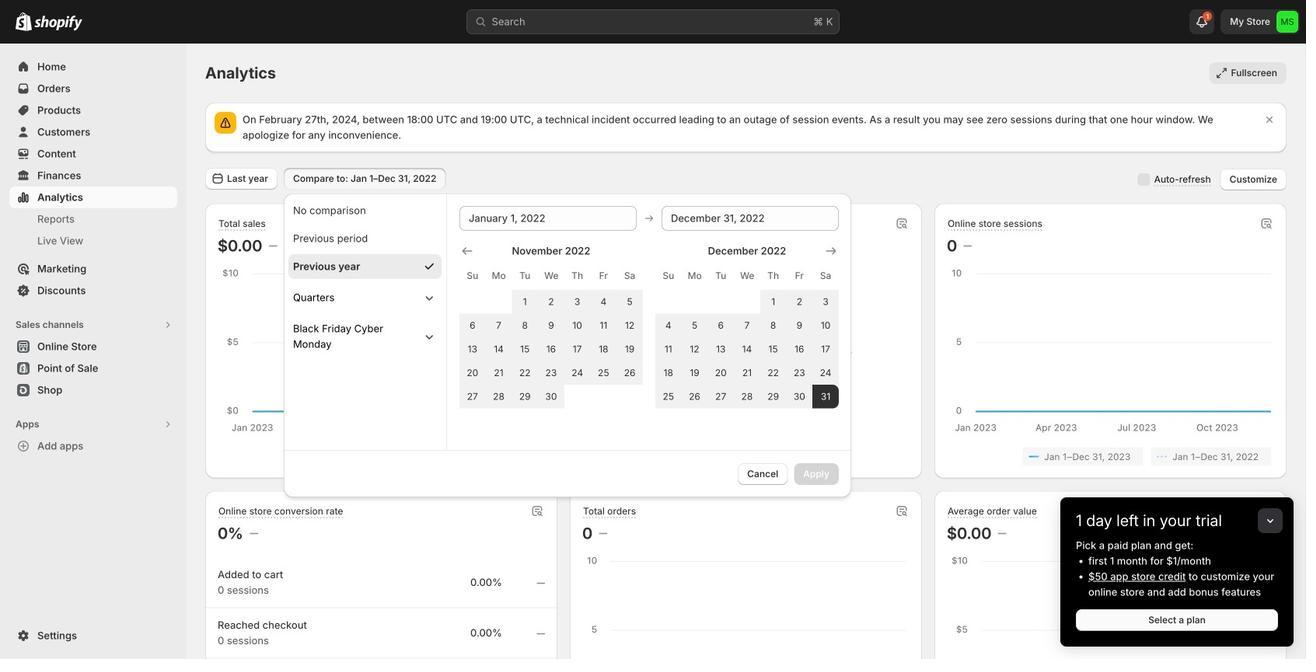 Task type: locate. For each thing, give the bounding box(es) containing it.
wednesday element down yyyy-mm-dd text box on the right of page
[[734, 262, 760, 290]]

sunday element for first thursday element from the left
[[460, 262, 486, 290]]

2 monday element from the left
[[682, 262, 708, 290]]

tuesday element down yyyy-mm-dd text box on the right of page
[[708, 262, 734, 290]]

0 horizontal spatial saturday element
[[617, 262, 643, 290]]

wednesday element for 2nd thursday element
[[734, 262, 760, 290]]

0 horizontal spatial sunday element
[[460, 262, 486, 290]]

tuesday element down yyyy-mm-dd text field
[[512, 262, 538, 290]]

0 horizontal spatial wednesday element
[[538, 262, 564, 290]]

0 horizontal spatial friday element
[[591, 262, 617, 290]]

sunday element
[[460, 262, 486, 290], [656, 262, 682, 290]]

1 saturday element from the left
[[617, 262, 643, 290]]

friday element for 2nd thursday element
[[787, 262, 813, 290]]

monday element for sunday element associated with first thursday element from the left
[[486, 262, 512, 290]]

1 horizontal spatial thursday element
[[760, 262, 787, 290]]

thursday element down yyyy-mm-dd text field
[[564, 262, 591, 290]]

1 horizontal spatial friday element
[[787, 262, 813, 290]]

friday element
[[591, 262, 617, 290], [787, 262, 813, 290]]

1 list from the left
[[221, 448, 542, 466]]

1 horizontal spatial list
[[950, 448, 1272, 466]]

saturday element
[[617, 262, 643, 290], [813, 262, 839, 290]]

1 horizontal spatial grid
[[656, 243, 839, 409]]

2 thursday element from the left
[[760, 262, 787, 290]]

1 horizontal spatial tuesday element
[[708, 262, 734, 290]]

1 friday element from the left
[[591, 262, 617, 290]]

thursday element
[[564, 262, 591, 290], [760, 262, 787, 290]]

tuesday element for sunday element corresponding to 2nd thursday element
[[708, 262, 734, 290]]

1 tuesday element from the left
[[512, 262, 538, 290]]

1 horizontal spatial wednesday element
[[734, 262, 760, 290]]

wednesday element
[[538, 262, 564, 290], [734, 262, 760, 290]]

0 horizontal spatial grid
[[460, 243, 643, 409]]

list
[[221, 448, 542, 466], [950, 448, 1272, 466]]

1 sunday element from the left
[[460, 262, 486, 290]]

1 horizontal spatial sunday element
[[656, 262, 682, 290]]

friday element for first thursday element from the left
[[591, 262, 617, 290]]

monday element
[[486, 262, 512, 290], [682, 262, 708, 290]]

wednesday element down yyyy-mm-dd text field
[[538, 262, 564, 290]]

0 horizontal spatial thursday element
[[564, 262, 591, 290]]

1 wednesday element from the left
[[538, 262, 564, 290]]

2 wednesday element from the left
[[734, 262, 760, 290]]

shopify image
[[34, 15, 82, 31]]

2 saturday element from the left
[[813, 262, 839, 290]]

0 horizontal spatial tuesday element
[[512, 262, 538, 290]]

1 monday element from the left
[[486, 262, 512, 290]]

1 horizontal spatial monday element
[[682, 262, 708, 290]]

2 friday element from the left
[[787, 262, 813, 290]]

1 thursday element from the left
[[564, 262, 591, 290]]

1 horizontal spatial saturday element
[[813, 262, 839, 290]]

0 horizontal spatial list
[[221, 448, 542, 466]]

grid
[[460, 243, 643, 409], [656, 243, 839, 409]]

saturday element for first thursday element from the left's friday element
[[617, 262, 643, 290]]

0 horizontal spatial monday element
[[486, 262, 512, 290]]

tuesday element
[[512, 262, 538, 290], [708, 262, 734, 290]]

thursday element down yyyy-mm-dd text box on the right of page
[[760, 262, 787, 290]]

2 sunday element from the left
[[656, 262, 682, 290]]

2 tuesday element from the left
[[708, 262, 734, 290]]



Task type: vqa. For each thing, say whether or not it's contained in the screenshot.
1st Thursday ELEMENT from left
yes



Task type: describe. For each thing, give the bounding box(es) containing it.
shopify image
[[16, 12, 32, 31]]

YYYY-MM-DD text field
[[460, 206, 637, 231]]

2 list from the left
[[950, 448, 1272, 466]]

1 grid from the left
[[460, 243, 643, 409]]

YYYY-MM-DD text field
[[662, 206, 839, 231]]

tuesday element for sunday element associated with first thursday element from the left
[[512, 262, 538, 290]]

wednesday element for first thursday element from the left
[[538, 262, 564, 290]]

saturday element for 2nd thursday element friday element
[[813, 262, 839, 290]]

sunday element for 2nd thursday element
[[656, 262, 682, 290]]

monday element for sunday element corresponding to 2nd thursday element
[[682, 262, 708, 290]]

my store image
[[1277, 11, 1299, 33]]

2 grid from the left
[[656, 243, 839, 409]]



